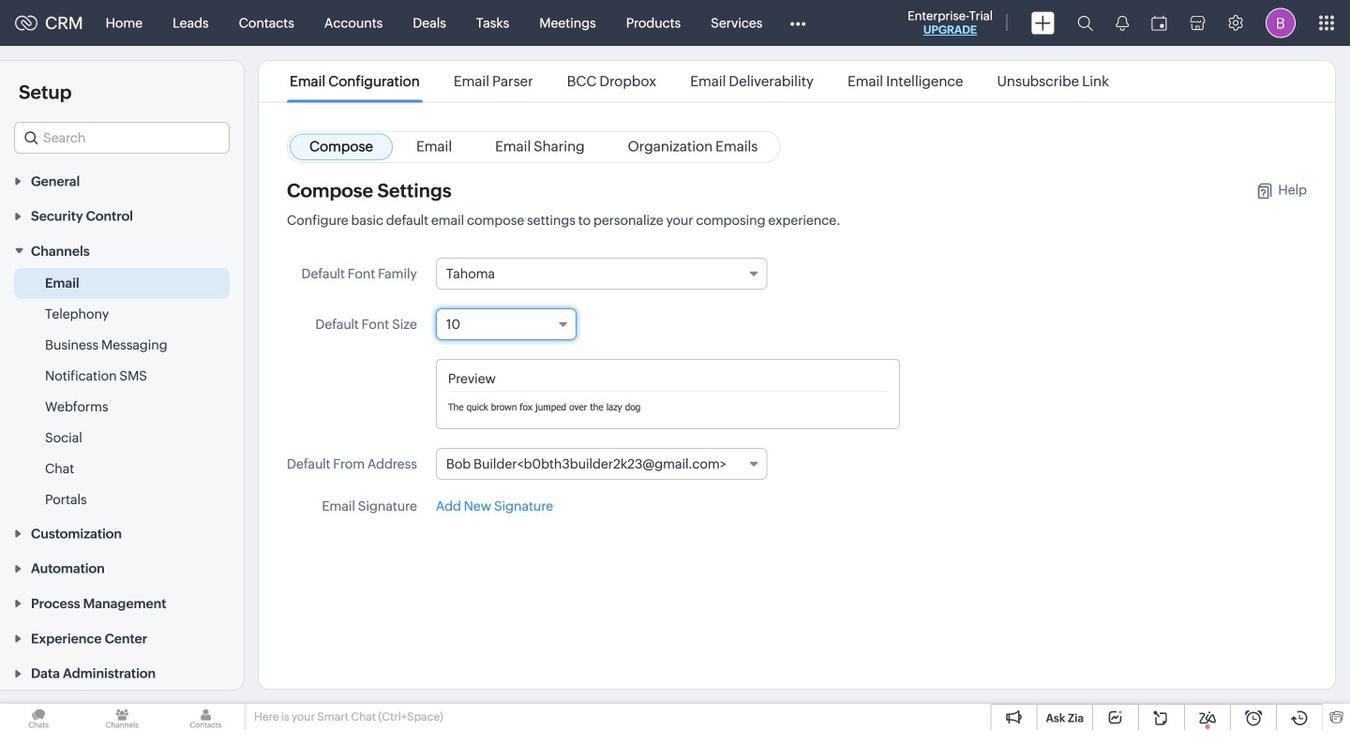 Task type: describe. For each thing, give the bounding box(es) containing it.
create menu image
[[1031, 12, 1055, 34]]

create menu element
[[1020, 0, 1066, 45]]

calendar image
[[1151, 15, 1167, 30]]

signals element
[[1104, 0, 1140, 46]]

Other Modules field
[[778, 8, 818, 38]]

search image
[[1077, 15, 1093, 31]]

logo image
[[15, 15, 38, 30]]

Search text field
[[15, 123, 229, 153]]

contacts image
[[167, 704, 244, 730]]



Task type: locate. For each thing, give the bounding box(es) containing it.
profile image
[[1266, 8, 1296, 38]]

none field 'search'
[[14, 122, 230, 154]]

chats image
[[0, 704, 77, 730]]

signals image
[[1116, 15, 1129, 31]]

search element
[[1066, 0, 1104, 46]]

profile element
[[1254, 0, 1307, 45]]

None field
[[14, 122, 230, 154], [436, 258, 767, 290], [436, 308, 576, 340], [436, 448, 767, 480], [436, 258, 767, 290], [436, 308, 576, 340], [436, 448, 767, 480]]

channels image
[[84, 704, 161, 730]]

list
[[273, 61, 1126, 102]]

region
[[0, 268, 244, 516]]



Task type: vqa. For each thing, say whether or not it's contained in the screenshot.
list
yes



